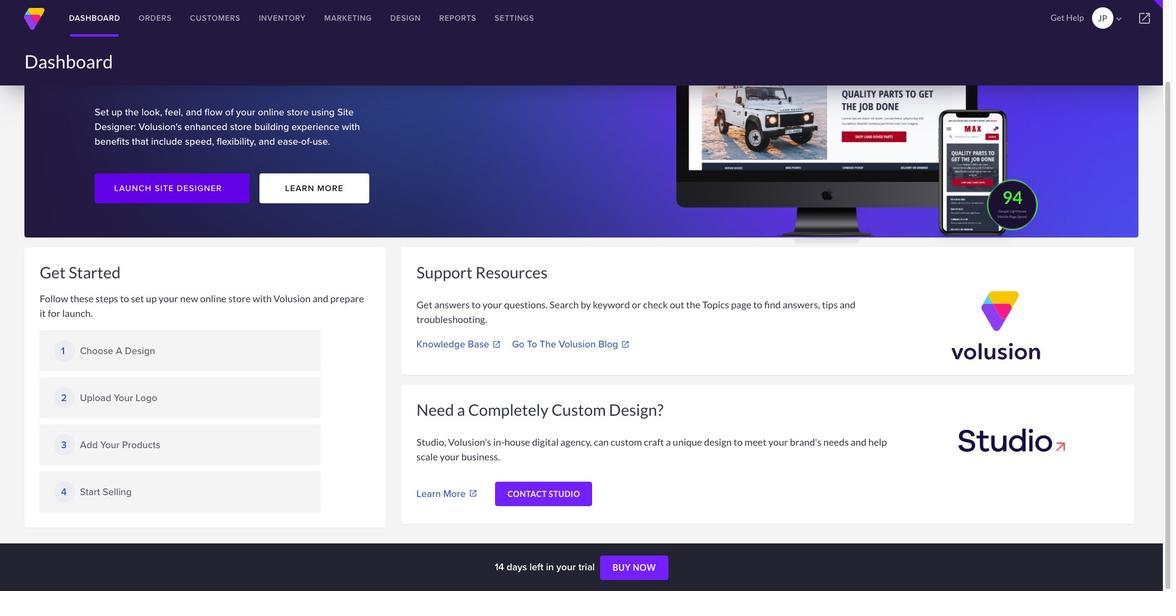Task type: locate. For each thing, give the bounding box(es) containing it.
1 horizontal spatial up
[[146, 293, 157, 304]]

get left help
[[1051, 12, 1065, 23]]

contact
[[508, 489, 547, 499]]

4
[[61, 485, 67, 499]]

more
[[317, 182, 344, 194]]

1 horizontal spatial site
[[337, 105, 354, 119]]

get left the answers
[[417, 299, 433, 310]]

1 horizontal spatial get
[[417, 299, 433, 310]]

1 horizontal spatial online
[[258, 105, 285, 119]]

store inside follow these steps to set up your new online store with volusion and prepare it for launch.
[[228, 293, 251, 304]]

1 vertical spatial design
[[125, 344, 155, 358]]

and
[[186, 105, 202, 119], [259, 134, 275, 148], [313, 293, 328, 304], [840, 299, 856, 310], [851, 436, 867, 448]]

0 vertical spatial your
[[114, 391, 133, 405]]

to left set
[[120, 293, 129, 304]]

dashboard link
[[60, 0, 129, 37]]

design
[[390, 12, 421, 24], [125, 344, 155, 358]]

the left look,
[[125, 105, 139, 119]]

0 horizontal spatial up
[[111, 105, 123, 119]]

your for logo
[[114, 391, 133, 405]]

1 vertical spatial the
[[687, 299, 701, 310]]

needs
[[824, 436, 849, 448]]

the right out
[[687, 299, 701, 310]]

0 horizontal spatial online
[[200, 293, 227, 304]]

dashboard
[[69, 12, 120, 24], [24, 50, 113, 72]]

launch site designer
[[114, 182, 222, 194]]

a right the need
[[457, 400, 465, 420]]

to left meet
[[734, 436, 743, 448]]

support resources
[[417, 263, 548, 282]]

1 horizontal spatial the
[[687, 299, 701, 310]]

choose a design
[[80, 344, 155, 358]]

in
[[546, 560, 554, 574]]

0 vertical spatial the
[[125, 105, 139, 119]]

online right "new"
[[200, 293, 227, 304]]

answers,
[[783, 299, 821, 310]]

 link
[[1127, 0, 1163, 37]]

0 horizontal spatial a
[[457, 400, 465, 420]]

buy
[[613, 563, 631, 573]]

help
[[1067, 12, 1085, 23]]

launch.
[[62, 307, 93, 319]]

look,
[[141, 105, 162, 119]]

volusion right the the
[[559, 337, 596, 351]]

follow these steps to set up your new online store with volusion and prepare it for launch.
[[40, 293, 364, 319]]

enhanced
[[184, 120, 228, 134]]

0 horizontal spatial volusion
[[274, 293, 311, 304]]

learn more link
[[285, 182, 344, 194]]

online inside follow these steps to set up your new online store with volusion and prepare it for launch.
[[200, 293, 227, 304]]

of
[[225, 105, 234, 119]]

get up 'follow'
[[40, 263, 66, 282]]

contact studio
[[508, 489, 580, 499]]

and left help
[[851, 436, 867, 448]]

learn more
[[417, 486, 466, 501]]

1 vertical spatial dashboard
[[24, 50, 113, 72]]

page
[[731, 299, 752, 310]]

to inside follow these steps to set up your new online store with volusion and prepare it for launch.
[[120, 293, 129, 304]]

0 vertical spatial online
[[258, 105, 285, 119]]

your left questions. at the bottom of page
[[483, 299, 503, 310]]

up
[[111, 105, 123, 119], [146, 293, 157, 304]]

volusion's inside set up the look, feel, and flow of your online store using site designer: volusion's enhanced store building experience with benefits that include speed, flexibility, and ease-of-use.
[[139, 120, 182, 134]]

set
[[131, 293, 144, 304]]

your inside follow these steps to set up your new online store with volusion and prepare it for launch.
[[159, 293, 178, 304]]

your left logo
[[114, 391, 133, 405]]

days
[[507, 560, 527, 574]]

with inside follow these steps to set up your new online store with volusion and prepare it for launch.
[[253, 293, 272, 304]]

1 horizontal spatial design
[[390, 12, 421, 24]]

0 vertical spatial up
[[111, 105, 123, 119]]

upload your logo
[[80, 391, 157, 405]]

to left find
[[754, 299, 763, 310]]

store up experience
[[287, 105, 309, 119]]

1 horizontal spatial with
[[342, 120, 360, 134]]

volusion
[[274, 293, 311, 304], [559, 337, 596, 351]]

site down now
[[95, 46, 142, 89]]

dashboard up now
[[69, 12, 120, 24]]

the
[[540, 337, 556, 351]]

online inside set up the look, feel, and flow of your online store using site designer: volusion's enhanced store building experience with benefits that include speed, flexibility, and ease-of-use.
[[258, 105, 285, 119]]

set
[[95, 105, 109, 119]]

up up designer:
[[111, 105, 123, 119]]

get for get answers to your questions. search by keyword or check out the topics page to find answers, tips and troubleshooting.
[[417, 299, 433, 310]]

design
[[704, 436, 732, 448]]

of-
[[301, 134, 313, 148]]

1 horizontal spatial a
[[666, 436, 671, 448]]

site
[[95, 46, 142, 89], [337, 105, 354, 119]]

0 vertical spatial with
[[342, 120, 360, 134]]

your left "new"
[[159, 293, 178, 304]]

that
[[132, 134, 149, 148]]

0 vertical spatial dashboard
[[69, 12, 120, 24]]

1 horizontal spatial volusion
[[559, 337, 596, 351]]

store up the flexibility,
[[230, 120, 252, 134]]

prepare
[[330, 293, 364, 304]]

site right using
[[337, 105, 354, 119]]

for
[[48, 307, 60, 319]]

online up building
[[258, 105, 285, 119]]

2 horizontal spatial get
[[1051, 12, 1065, 23]]

your inside get answers to your questions. search by keyword or check out the topics page to find answers, tips and troubleshooting.
[[483, 299, 503, 310]]

your inside set up the look, feel, and flow of your online store using site designer: volusion's enhanced store building experience with benefits that include speed, flexibility, and ease-of-use.
[[236, 105, 255, 119]]


[[1114, 13, 1125, 24]]

dashboard down now
[[24, 50, 113, 72]]

check
[[643, 299, 668, 310]]

get for get help
[[1051, 12, 1065, 23]]

14
[[495, 560, 504, 574]]

94
[[1003, 187, 1023, 208]]

up right set
[[146, 293, 157, 304]]

up inside follow these steps to set up your new online store with volusion and prepare it for launch.
[[146, 293, 157, 304]]

0 vertical spatial volusion's
[[139, 120, 182, 134]]

by
[[581, 299, 591, 310]]

base
[[468, 337, 490, 351]]

answers
[[435, 299, 470, 310]]

2 vertical spatial get
[[417, 299, 433, 310]]

0 horizontal spatial with
[[253, 293, 272, 304]]

can
[[594, 436, 609, 448]]

2 vertical spatial store
[[228, 293, 251, 304]]

and down building
[[259, 134, 275, 148]]

1 vertical spatial get
[[40, 263, 66, 282]]

14 days left in your trial
[[495, 560, 598, 574]]

store
[[287, 105, 309, 119], [230, 120, 252, 134], [228, 293, 251, 304]]

new
[[180, 293, 198, 304]]

resources
[[476, 263, 548, 282]]

0 vertical spatial site
[[95, 46, 142, 89]]


[[1138, 11, 1153, 26]]

1 horizontal spatial volusion's
[[448, 436, 492, 448]]

0 horizontal spatial get
[[40, 263, 66, 282]]

1 vertical spatial site
[[337, 105, 354, 119]]

0 vertical spatial a
[[457, 400, 465, 420]]

knowledge base link
[[417, 337, 510, 351]]

volusion's up business.
[[448, 436, 492, 448]]

1 vertical spatial with
[[253, 293, 272, 304]]

0 vertical spatial get
[[1051, 12, 1065, 23]]

and inside get answers to your questions. search by keyword or check out the topics page to find answers, tips and troubleshooting.
[[840, 299, 856, 310]]

and left the prepare
[[313, 293, 328, 304]]

and right tips
[[840, 299, 856, 310]]

a
[[457, 400, 465, 420], [666, 436, 671, 448]]

volusion's
[[139, 120, 182, 134], [448, 436, 492, 448]]

your
[[114, 391, 133, 405], [100, 438, 120, 452]]

speed,
[[185, 134, 214, 148]]

94 google lighthouse mobile page speed
[[998, 187, 1027, 219]]

1 vertical spatial a
[[666, 436, 671, 448]]

0 vertical spatial volusion
[[274, 293, 311, 304]]

your right add
[[100, 438, 120, 452]]

go to the volusion blog
[[512, 337, 618, 351]]

troubleshooting.
[[417, 313, 487, 325]]

designer
[[149, 46, 263, 89]]

add
[[80, 438, 98, 452]]

volusion's up "include" on the left top of page
[[139, 120, 182, 134]]

design right the a
[[125, 344, 155, 358]]

design left reports
[[390, 12, 421, 24]]

get for get started
[[40, 263, 66, 282]]

the inside get answers to your questions. search by keyword or check out the topics page to find answers, tips and troubleshooting.
[[687, 299, 701, 310]]

get inside get answers to your questions. search by keyword or check out the topics page to find answers, tips and troubleshooting.
[[417, 299, 433, 310]]

keyword
[[593, 299, 630, 310]]

store right "new"
[[228, 293, 251, 304]]

to
[[120, 293, 129, 304], [472, 299, 481, 310], [754, 299, 763, 310], [734, 436, 743, 448]]

a right the craft
[[666, 436, 671, 448]]

volusion left the prepare
[[274, 293, 311, 304]]

your right of
[[236, 105, 255, 119]]

0 horizontal spatial design
[[125, 344, 155, 358]]

knowledge base
[[417, 337, 490, 351]]

1 vertical spatial your
[[100, 438, 120, 452]]

get started
[[40, 263, 121, 282]]

1 vertical spatial up
[[146, 293, 157, 304]]

need
[[417, 400, 454, 420]]

1 vertical spatial volusion's
[[448, 436, 492, 448]]

logo
[[136, 391, 157, 405]]

your for products
[[100, 438, 120, 452]]

1 vertical spatial online
[[200, 293, 227, 304]]

to
[[527, 337, 537, 351]]

now
[[95, 25, 119, 35]]

craft
[[644, 436, 664, 448]]

0 horizontal spatial the
[[125, 105, 139, 119]]

0 horizontal spatial volusion's
[[139, 120, 182, 134]]

learn
[[285, 182, 315, 194]]

site
[[155, 182, 174, 194]]



Task type: vqa. For each thing, say whether or not it's contained in the screenshot.
the top with
yes



Task type: describe. For each thing, give the bounding box(es) containing it.
now
[[633, 563, 656, 573]]

search
[[550, 299, 579, 310]]

help
[[869, 436, 887, 448]]

site inside set up the look, feel, and flow of your online store using site designer: volusion's enhanced store building experience with benefits that include speed, flexibility, and ease-of-use.
[[337, 105, 354, 119]]

learn more
[[285, 182, 344, 194]]

your right in
[[557, 560, 576, 574]]

your right meet
[[769, 436, 788, 448]]

experience
[[292, 120, 340, 134]]

left
[[530, 560, 544, 574]]

designer
[[177, 182, 222, 194]]

0 horizontal spatial site
[[95, 46, 142, 89]]

inventory
[[259, 12, 306, 24]]

studio,
[[417, 436, 446, 448]]

brand's
[[790, 436, 822, 448]]

3
[[61, 438, 67, 452]]

get help
[[1051, 12, 1085, 23]]

launch site designer link
[[114, 182, 222, 194]]

to inside the studio, volusion's in-house digital agency, can custom craft a unique design to meet your brand's needs and help scale your business.
[[734, 436, 743, 448]]

choose
[[80, 344, 113, 358]]

benefits
[[95, 134, 129, 148]]

to right the answers
[[472, 299, 481, 310]]

marketing
[[324, 12, 372, 24]]

go to the volusion blog link
[[512, 337, 639, 351]]

add your products
[[80, 438, 160, 452]]

site designer
[[95, 46, 263, 89]]

page
[[1010, 214, 1017, 219]]

1 vertical spatial volusion
[[559, 337, 596, 351]]

business.
[[462, 451, 500, 462]]

a inside the studio, volusion's in-house digital agency, can custom craft a unique design to meet your brand's needs and help scale your business.
[[666, 436, 671, 448]]

google
[[999, 209, 1010, 213]]

learn
[[417, 486, 441, 501]]

set up the look, feel, and flow of your online store using site designer: volusion's enhanced store building experience with benefits that include speed, flexibility, and ease-of-use.
[[95, 105, 360, 148]]

and inside follow these steps to set up your new online store with volusion and prepare it for launch.
[[313, 293, 328, 304]]

buy now
[[613, 563, 656, 573]]

volusion inside follow these steps to set up your new online store with volusion and prepare it for launch.
[[274, 293, 311, 304]]

steps
[[96, 293, 118, 304]]

dashboard inside "link"
[[69, 12, 120, 24]]

go
[[512, 337, 525, 351]]

customers
[[190, 12, 241, 24]]

a
[[116, 344, 122, 358]]

building
[[254, 120, 289, 134]]

the inside set up the look, feel, and flow of your online store using site designer: volusion's enhanced store building experience with benefits that include speed, flexibility, and ease-of-use.
[[125, 105, 139, 119]]

learn more link
[[417, 486, 478, 501]]

out
[[670, 299, 685, 310]]

blog
[[599, 337, 618, 351]]

feel,
[[165, 105, 183, 119]]

and up the enhanced at left top
[[186, 105, 202, 119]]

started
[[69, 263, 121, 282]]

lighthouse
[[1010, 209, 1027, 213]]

now featuring
[[95, 25, 177, 35]]

it
[[40, 307, 46, 319]]

house
[[505, 436, 530, 448]]

start selling
[[80, 485, 132, 499]]

mobile
[[998, 214, 1009, 219]]

unique
[[673, 436, 703, 448]]

0 vertical spatial store
[[287, 105, 309, 119]]

questions.
[[504, 299, 548, 310]]

your right scale
[[440, 451, 460, 462]]

follow
[[40, 293, 68, 304]]

these
[[70, 293, 94, 304]]

digital
[[532, 436, 559, 448]]

and inside the studio, volusion's in-house digital agency, can custom craft a unique design to meet your brand's needs and help scale your business.
[[851, 436, 867, 448]]

launch
[[114, 182, 152, 194]]

selling
[[103, 485, 132, 499]]

agency,
[[561, 436, 592, 448]]

volusion's inside the studio, volusion's in-house digital agency, can custom craft a unique design to meet your brand's needs and help scale your business.
[[448, 436, 492, 448]]

up inside set up the look, feel, and flow of your online store using site designer: volusion's enhanced store building experience with benefits that include speed, flexibility, and ease-of-use.
[[111, 105, 123, 119]]

scale
[[417, 451, 438, 462]]

tips
[[822, 299, 838, 310]]

designer:
[[95, 120, 136, 134]]

contact studio link
[[496, 482, 593, 506]]

completely
[[468, 400, 549, 420]]

get answers to your questions. search by keyword or check out the topics page to find answers, tips and troubleshooting.
[[417, 299, 856, 325]]

reports
[[439, 12, 477, 24]]

with inside set up the look, feel, and flow of your online store using site designer: volusion's enhanced store building experience with benefits that include speed, flexibility, and ease-of-use.
[[342, 120, 360, 134]]

knowledge
[[417, 337, 466, 351]]

flexibility,
[[217, 134, 256, 148]]

design?
[[609, 400, 664, 420]]

speed
[[1018, 214, 1027, 219]]

topics
[[703, 299, 730, 310]]

studio, volusion's in-house digital agency, can custom craft a unique design to meet your brand's needs and help scale your business.
[[417, 436, 887, 462]]

meet
[[745, 436, 767, 448]]

2
[[61, 391, 67, 405]]

flow
[[205, 105, 223, 119]]

products
[[122, 438, 160, 452]]

1 vertical spatial store
[[230, 120, 252, 134]]

start
[[80, 485, 100, 499]]

0 vertical spatial design
[[390, 12, 421, 24]]

use.
[[313, 134, 330, 148]]

buy now link
[[601, 556, 669, 580]]

featuring
[[122, 25, 177, 35]]



